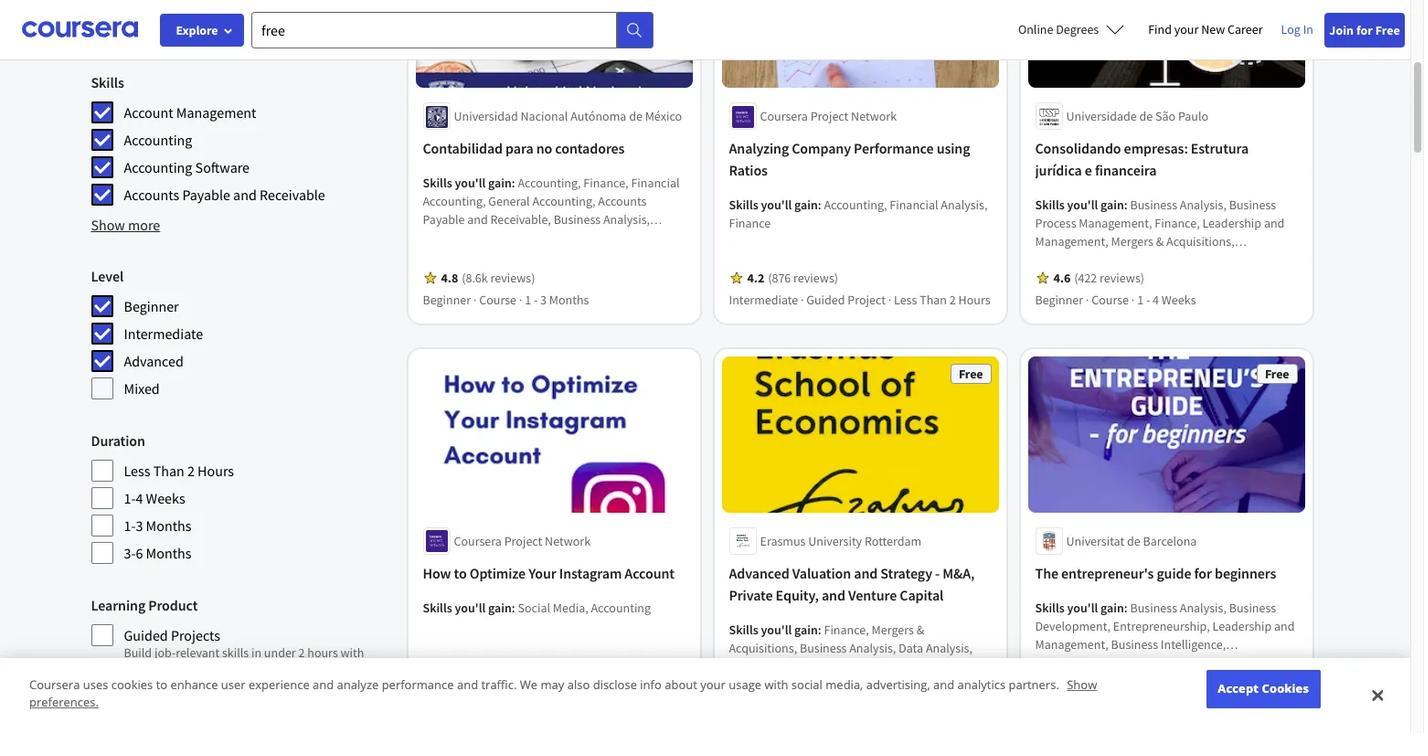 Task type: describe. For each thing, give the bounding box(es) containing it.
gain for advanced valuation and strategy - m&a, private equity, and venture capital
[[795, 622, 818, 638]]

3-6 months
[[124, 544, 191, 562]]

1 horizontal spatial 3
[[540, 292, 547, 309]]

coursera image
[[22, 15, 138, 44]]

1 vertical spatial project
[[848, 292, 886, 309]]

project for analyzing company performance using ratios
[[811, 108, 849, 125]]

finance, up learning,
[[1187, 270, 1232, 287]]

business up the entrepreneurship,
[[1130, 600, 1178, 616]]

build
[[124, 645, 152, 661]]

media,
[[553, 600, 589, 616]]

media,
[[826, 677, 863, 693]]

accounting, financial analysis, finance
[[729, 197, 988, 232]]

about
[[665, 677, 697, 693]]

analysis, inside business analysis, business development, entrepreneurship, leadership and management, business intelligence, entrepreneurial finance, market research, organizational development, planning, accounting
[[1180, 600, 1227, 616]]

course for jurídica
[[1092, 292, 1129, 309]]

4.4
[[441, 695, 458, 711]]

4.2
[[747, 270, 764, 287]]

2 more from the top
[[128, 216, 160, 234]]

how to optimize your instagram account
[[423, 564, 675, 582]]

barcelona
[[1143, 533, 1197, 549]]

ratios
[[729, 161, 768, 180]]

accounting down "instagram"
[[591, 600, 651, 616]]

preferences.
[[29, 694, 99, 711]]

accounting inside business analysis, business development, entrepreneurship, leadership and management, business intelligence, entrepreneurial finance, market research, organizational development, planning, accounting
[[1035, 691, 1095, 708]]

online degrees
[[1018, 21, 1099, 37]]

network for optimize
[[545, 533, 591, 549]]

: for advanced valuation and strategy - m&a, private equity, and venture capital
[[818, 622, 822, 638]]

management inside accounting, finance, financial accounting, general accounting, accounts payable and receivable, business analysis, financial analysis, operational analysis, planning, account management
[[522, 248, 592, 265]]

career
[[1228, 21, 1263, 37]]

you'll down optimize at the bottom of page
[[455, 600, 486, 616]]

: for contabilidad para no contadores
[[512, 175, 515, 191]]

4 inside duration 'group'
[[136, 489, 143, 507]]

erasmus university rotterdam
[[760, 533, 922, 549]]

: for analyzing company performance using ratios
[[818, 197, 822, 213]]

3 inside duration 'group'
[[136, 517, 143, 535]]

capital
[[900, 586, 944, 604]]

less inside duration 'group'
[[124, 462, 150, 480]]

gain for the entrepreneur's guide for beginners
[[1101, 600, 1124, 616]]

4.6 (422 reviews)
[[1054, 270, 1145, 287]]

hours inside duration 'group'
[[198, 462, 234, 480]]

skills you'll gain : for advanced
[[729, 622, 824, 638]]

months for 1-3 months
[[146, 517, 191, 535]]

nacional
[[521, 108, 568, 125]]

beginner · course · 1 - 4 weeks
[[1035, 292, 1196, 309]]

& inside business analysis, business process management, finance, leadership and management, mergers & acquisitions, regulations and compliance, strategy and operations, entrepreneurial finance, negotiation, reinforcement learning, accounting
[[1156, 234, 1164, 250]]

reviews) down marketing,
[[797, 695, 842, 711]]

game
[[794, 695, 825, 711]]

analysis, right operational
[[589, 230, 636, 246]]

also
[[567, 677, 590, 693]]

duration group
[[91, 430, 390, 565]]

0 vertical spatial to
[[454, 564, 467, 582]]

relevant
[[176, 645, 220, 661]]

no
[[536, 139, 552, 158]]

join
[[1330, 21, 1354, 38]]

4.4 (167 reviews)
[[441, 695, 532, 711]]

analyzing company performance using ratios
[[729, 139, 970, 180]]

: left 'social' at the bottom of the page
[[512, 600, 515, 616]]

empresas:
[[1124, 139, 1188, 158]]

mergers inside business analysis, business process management, finance, leadership and management, mergers & acquisitions, regulations and compliance, strategy and operations, entrepreneurial finance, negotiation, reinforcement learning, accounting
[[1111, 234, 1154, 250]]

university
[[808, 533, 862, 549]]

(1.2k
[[768, 695, 794, 711]]

consolidando empresas: estrutura jurídica e financeira link
[[1035, 138, 1298, 181]]

you'll for contabilidad para no contadores
[[455, 175, 486, 191]]

show preferences. link
[[29, 677, 1097, 711]]

and inside finance, mergers & acquisitions, business analysis, data analysis, financial analysis, investment management, accounting, marketing, strategy, strategy and operations, game theory
[[950, 676, 971, 693]]

find
[[1148, 21, 1172, 37]]

payable inside skills group
[[182, 186, 230, 204]]

beginner for contabilidad para no contadores
[[423, 292, 471, 309]]

guided inside 'learning product' group
[[124, 626, 168, 645]]

degrees
[[1056, 21, 1099, 37]]

(422
[[1074, 270, 1097, 287]]

analysis, down the receivable, on the left
[[474, 230, 521, 246]]

skills
[[222, 645, 249, 661]]

analysis, inside accounting, financial analysis, finance
[[941, 197, 988, 213]]

consolidando empresas: estrutura jurídica e financeira
[[1035, 139, 1249, 180]]

account inside accounting, finance, financial accounting, general accounting, accounts payable and receivable, business analysis, financial analysis, operational analysis, planning, account management
[[476, 248, 519, 265]]

cookies
[[1262, 680, 1309, 697]]

business analysis, business process management, finance, leadership and management, mergers & acquisitions, regulations and compliance, strategy and operations, entrepreneurial finance, negotiation, reinforcement learning, accounting
[[1035, 197, 1297, 305]]

find your new career
[[1148, 21, 1263, 37]]

accounting, inside finance, mergers & acquisitions, business analysis, data analysis, financial analysis, investment management, accounting, marketing, strategy, strategy and operations, game theory
[[729, 676, 792, 693]]

finance, up compliance,
[[1155, 215, 1200, 232]]

1- for 3
[[124, 517, 136, 535]]

erasmus
[[760, 533, 806, 549]]

accounting, up operational
[[533, 193, 596, 210]]

in
[[251, 645, 262, 661]]

1 horizontal spatial weeks
[[1162, 292, 1196, 309]]

reinforcement
[[1104, 288, 1183, 305]]

social
[[518, 600, 550, 616]]

business inside accounting, finance, financial accounting, general accounting, accounts payable and receivable, business analysis, financial analysis, operational analysis, planning, account management
[[554, 212, 601, 228]]

universidad
[[454, 108, 518, 125]]

account inside skills group
[[124, 103, 173, 122]]

data
[[899, 640, 923, 656]]

valuation
[[792, 564, 851, 582]]

1 more from the top
[[128, 22, 160, 40]]

estrutura
[[1191, 139, 1249, 158]]

business down the beginners
[[1229, 600, 1276, 616]]

financial up 4.8
[[423, 230, 471, 246]]

than inside duration 'group'
[[153, 462, 184, 480]]

0 vertical spatial 4
[[1153, 292, 1159, 309]]

2 · from the left
[[519, 292, 522, 309]]

entrepreneurial inside business analysis, business process management, finance, leadership and management, mergers & acquisitions, regulations and compliance, strategy and operations, entrepreneurial finance, negotiation, reinforcement learning, accounting
[[1100, 270, 1184, 287]]

: for consolidando empresas: estrutura jurídica e financeira
[[1124, 197, 1128, 213]]

and inside business analysis, business development, entrepreneurship, leadership and management, business intelligence, entrepreneurial finance, market research, organizational development, planning, accounting
[[1274, 618, 1295, 634]]

acquisitions, inside business analysis, business process management, finance, leadership and management, mergers & acquisitions, regulations and compliance, strategy and operations, entrepreneurial finance, negotiation, reinforcement learning, accounting
[[1167, 234, 1235, 250]]

reviews) down traffic. on the bottom left
[[487, 695, 532, 711]]

skills for consolidando empresas: estrutura jurídica e financeira
[[1035, 197, 1065, 213]]

4.6 (1.2k reviews)
[[747, 695, 842, 711]]

finance, inside accounting, finance, financial accounting, general accounting, accounts payable and receivable, business analysis, financial analysis, operational analysis, planning, account management
[[584, 175, 629, 191]]

acquisitions, inside finance, mergers & acquisitions, business analysis, data analysis, financial analysis, investment management, accounting, marketing, strategy, strategy and operations, game theory
[[729, 640, 797, 656]]

equity,
[[776, 586, 819, 604]]

1 for jurídica
[[1137, 292, 1144, 309]]

research,
[[1209, 654, 1261, 671]]

(876
[[768, 270, 791, 287]]

0 vertical spatial show
[[91, 22, 125, 40]]

beginner for consolidando empresas: estrutura jurídica e financeira
[[1035, 292, 1084, 309]]

são
[[1156, 108, 1176, 125]]

accounting, down contabilidad
[[423, 193, 486, 210]]

reviews) for empresas:
[[1100, 270, 1145, 287]]

using
[[937, 139, 970, 158]]

finance, inside business analysis, business development, entrepreneurship, leadership and management, business intelligence, entrepreneurial finance, market research, organizational development, planning, accounting
[[1122, 654, 1167, 671]]

accounts inside accounting, finance, financial accounting, general accounting, accounts payable and receivable, business analysis, financial analysis, operational analysis, planning, account management
[[598, 193, 647, 210]]

analyzing
[[729, 139, 789, 158]]

1 vertical spatial show
[[91, 216, 125, 234]]

contabilidad para no contadores link
[[423, 138, 685, 159]]

3 · from the left
[[801, 292, 804, 309]]

management inside skills group
[[176, 103, 256, 122]]

courses
[[124, 694, 173, 712]]

1 horizontal spatial guided
[[807, 292, 845, 309]]

1 vertical spatial for
[[1194, 564, 1212, 582]]

business down the estrutura
[[1229, 197, 1276, 213]]

skills you'll gain : for contabilidad
[[423, 175, 518, 191]]

online degrees button
[[1004, 9, 1139, 49]]

& inside finance, mergers & acquisitions, business analysis, data analysis, financial analysis, investment management, accounting, marketing, strategy, strategy and operations, game theory
[[917, 622, 924, 638]]

hours
[[307, 645, 338, 661]]

coursera for to
[[454, 533, 502, 549]]

cookies
[[111, 677, 153, 693]]

log
[[1281, 21, 1301, 37]]

strategy for financeira
[[1194, 252, 1238, 268]]

leadership inside business analysis, business process management, finance, leadership and management, mergers & acquisitions, regulations and compliance, strategy and operations, entrepreneurial finance, negotiation, reinforcement learning, accounting
[[1203, 215, 1262, 232]]

how to optimize your instagram account link
[[423, 562, 685, 584]]

1 vertical spatial development,
[[1116, 673, 1192, 689]]

the
[[1035, 564, 1059, 582]]

financial inside accounting, financial analysis, finance
[[890, 197, 939, 213]]

: for the entrepreneur's guide for beginners
[[1124, 600, 1128, 616]]

accounting, down contabilidad para no contadores link
[[518, 175, 581, 191]]

process
[[1035, 215, 1077, 232]]

skills for contabilidad para no contadores
[[423, 175, 452, 191]]

gain left 'social' at the bottom of the page
[[488, 600, 512, 616]]

advanced valuation and strategy - m&a, private equity, and venture capital link
[[729, 562, 991, 606]]

de for jurídica
[[1140, 108, 1153, 125]]

rotterdam
[[865, 533, 922, 549]]

0 vertical spatial less
[[894, 292, 917, 309]]

regulations
[[1035, 252, 1098, 268]]

0 horizontal spatial coursera
[[29, 677, 80, 693]]

job-
[[154, 645, 176, 661]]

free for advanced valuation and strategy - m&a, private equity, and venture capital
[[959, 366, 983, 383]]

1- for 4
[[124, 489, 136, 507]]

management, inside business analysis, business development, entrepreneurship, leadership and management, business intelligence, entrepreneurial finance, market research, organizational development, planning, accounting
[[1035, 636, 1109, 653]]

0 vertical spatial 2
[[950, 292, 956, 309]]

accept cookies button
[[1207, 670, 1321, 708]]

explore button
[[160, 14, 244, 47]]

finance, mergers & acquisitions, business analysis, data analysis, financial analysis, investment management, accounting, marketing, strategy, strategy and operations, game theory
[[729, 622, 973, 711]]

0 vertical spatial months
[[549, 292, 589, 309]]

network for performance
[[851, 108, 897, 125]]

experience
[[249, 677, 310, 693]]

financial down méxico
[[631, 175, 680, 191]]

0 horizontal spatial your
[[700, 677, 726, 693]]

- for contadores
[[534, 292, 538, 309]]

universitat
[[1066, 533, 1125, 549]]

de left méxico
[[629, 108, 643, 125]]

show preferences.
[[29, 677, 1097, 711]]

2 show more button from the top
[[91, 214, 160, 236]]

compliance,
[[1124, 252, 1191, 268]]

4.8
[[441, 270, 458, 287]]

info
[[640, 677, 662, 693]]

planning, for contabilidad para no contadores
[[423, 248, 474, 265]]

1 · from the left
[[474, 292, 477, 309]]

accounting software
[[124, 158, 250, 176]]

marketing,
[[795, 676, 851, 693]]

skills inside group
[[91, 73, 124, 91]]

1-4 weeks
[[124, 489, 185, 507]]

course for contadores
[[479, 292, 517, 309]]

performance
[[382, 677, 454, 693]]

analysis, up social
[[780, 658, 827, 675]]

6
[[136, 544, 143, 562]]

account inside how to optimize your instagram account link
[[625, 564, 675, 582]]

intermediate · guided project · less than 2 hours
[[729, 292, 991, 309]]

log in link
[[1272, 18, 1323, 40]]

What do you want to learn? text field
[[251, 11, 617, 48]]

(167
[[462, 695, 485, 711]]

company
[[792, 139, 851, 158]]

learning product
[[91, 596, 198, 614]]

de for for
[[1127, 533, 1141, 549]]

skills you'll gain : for consolidando
[[1035, 197, 1130, 213]]

autónoma
[[571, 108, 627, 125]]

contabilidad
[[423, 139, 503, 158]]



Task type: locate. For each thing, give the bounding box(es) containing it.
4 · from the left
[[888, 292, 892, 309]]

business analysis, business development, entrepreneurship, leadership and management, business intelligence, entrepreneurial finance, market research, organizational development, planning, accounting
[[1035, 600, 1295, 708]]

operations, inside finance, mergers & acquisitions, business analysis, data analysis, financial analysis, investment management, accounting, marketing, strategy, strategy and operations, game theory
[[729, 695, 791, 711]]

financial down performance
[[890, 197, 939, 213]]

accounts inside skills group
[[124, 186, 179, 204]]

weeks down compliance,
[[1162, 292, 1196, 309]]

1- up 3-
[[124, 517, 136, 535]]

receivable
[[260, 186, 325, 204]]

0 horizontal spatial 4
[[136, 489, 143, 507]]

0 horizontal spatial development,
[[1035, 618, 1111, 634]]

méxico
[[645, 108, 682, 125]]

gain for analyzing company performance using ratios
[[795, 197, 818, 213]]

strategy for m&a,
[[904, 676, 948, 693]]

course
[[479, 292, 517, 309], [1092, 292, 1129, 309]]

acquisitions, up compliance,
[[1167, 234, 1235, 250]]

1 vertical spatial 2
[[187, 462, 195, 480]]

project down accounting, financial analysis, finance
[[848, 292, 886, 309]]

1 vertical spatial your
[[700, 677, 726, 693]]

0 vertical spatial weeks
[[1162, 292, 1196, 309]]

0 vertical spatial development,
[[1035, 618, 1111, 634]]

0 vertical spatial hours
[[959, 292, 991, 309]]

new
[[1201, 21, 1225, 37]]

1 show more from the top
[[91, 22, 160, 40]]

your right about
[[700, 677, 726, 693]]

1 for contadores
[[525, 292, 531, 309]]

and
[[233, 186, 257, 204], [467, 212, 488, 228], [1264, 215, 1285, 232], [1101, 252, 1122, 268], [1240, 252, 1261, 268], [854, 564, 878, 582], [822, 586, 846, 604], [1274, 618, 1295, 634], [950, 676, 971, 693], [313, 677, 334, 693], [457, 677, 478, 693], [933, 677, 955, 693]]

1 vertical spatial operations,
[[729, 695, 791, 711]]

beginner inside level group
[[124, 297, 179, 315]]

your inside "link"
[[1175, 21, 1199, 37]]

e
[[1085, 161, 1092, 180]]

tutorials.
[[177, 663, 226, 679]]

operations, for advanced valuation and strategy - m&a, private equity, and venture capital
[[729, 695, 791, 711]]

entrepreneur's
[[1061, 564, 1154, 582]]

1 course from the left
[[479, 292, 517, 309]]

course down the 4.8 (8.6k reviews)
[[479, 292, 517, 309]]

mergers
[[1111, 234, 1154, 250], [872, 622, 914, 638]]

0 horizontal spatial accounts
[[124, 186, 179, 204]]

0 vertical spatial show more
[[91, 22, 160, 40]]

de left são
[[1140, 108, 1153, 125]]

operations, down regulations
[[1035, 270, 1098, 287]]

management, down the financeira
[[1079, 215, 1152, 232]]

intermediate for intermediate
[[124, 325, 203, 343]]

1 horizontal spatial accounts
[[598, 193, 647, 210]]

beginner down (422
[[1035, 292, 1084, 309]]

1 horizontal spatial mergers
[[1111, 234, 1154, 250]]

payable inside accounting, finance, financial accounting, general accounting, accounts payable and receivable, business analysis, financial analysis, operational analysis, planning, account management
[[423, 212, 465, 228]]

0 vertical spatial payable
[[182, 186, 230, 204]]

guide
[[1157, 564, 1192, 582]]

strategy
[[1194, 252, 1238, 268], [881, 564, 933, 582], [904, 676, 948, 693]]

skills you'll gain : up finance
[[729, 197, 824, 213]]

0 horizontal spatial 1
[[525, 292, 531, 309]]

to right the how
[[454, 564, 467, 582]]

1 horizontal spatial your
[[1175, 21, 1199, 37]]

less than 2 hours
[[124, 462, 234, 480]]

skills you'll gain : down contabilidad
[[423, 175, 518, 191]]

1
[[525, 292, 531, 309], [1137, 292, 1144, 309]]

weeks
[[1162, 292, 1196, 309], [146, 489, 185, 507]]

you'll
[[455, 175, 486, 191], [761, 197, 792, 213], [1067, 197, 1098, 213], [455, 600, 486, 616], [1067, 600, 1098, 616], [761, 622, 792, 638]]

join for free
[[1330, 21, 1400, 38]]

1 vertical spatial coursera
[[454, 533, 502, 549]]

to up the courses
[[156, 677, 167, 693]]

coursera
[[760, 108, 808, 125], [454, 533, 502, 549], [29, 677, 80, 693]]

to
[[454, 564, 467, 582], [156, 677, 167, 693]]

4.6 down organizational at the right bottom
[[1054, 695, 1071, 711]]

learning product group
[[91, 594, 390, 733]]

finance, up the investment
[[824, 622, 869, 638]]

1 down compliance,
[[1137, 292, 1144, 309]]

1 vertical spatial with
[[765, 677, 788, 693]]

accounting
[[124, 131, 192, 149], [124, 158, 192, 176], [1238, 288, 1297, 305], [591, 600, 651, 616], [1035, 691, 1095, 708]]

skills down private
[[729, 622, 759, 638]]

guided projects
[[124, 626, 220, 645]]

show right partners.
[[1067, 677, 1097, 693]]

advertising,
[[866, 677, 930, 693]]

0 vertical spatial 3
[[540, 292, 547, 309]]

software
[[195, 158, 250, 176]]

you'll for analyzing company performance using ratios
[[761, 197, 792, 213]]

1 vertical spatial mergers
[[872, 622, 914, 638]]

1 1- from the top
[[124, 489, 136, 507]]

1 vertical spatial hours
[[198, 462, 234, 480]]

you'll for advanced valuation and strategy - m&a, private equity, and venture capital
[[761, 622, 792, 638]]

1 horizontal spatial beginner
[[423, 292, 471, 309]]

:
[[512, 175, 515, 191], [818, 197, 822, 213], [1124, 197, 1128, 213], [512, 600, 515, 616], [1124, 600, 1128, 616], [818, 622, 822, 638]]

account up accounting software
[[124, 103, 173, 122]]

2 inside build job-relevant skills in under 2 hours with hands-on tutorials.
[[299, 645, 305, 661]]

business down the entrepreneurship,
[[1111, 636, 1158, 653]]

2 vertical spatial strategy
[[904, 676, 948, 693]]

beginner · course · 1 - 3 months
[[423, 292, 589, 309]]

6 · from the left
[[1132, 292, 1135, 309]]

1 horizontal spatial 1
[[1137, 292, 1144, 309]]

acquisitions, up usage
[[729, 640, 797, 656]]

0 horizontal spatial less
[[124, 462, 150, 480]]

with inside build job-relevant skills in under 2 hours with hands-on tutorials.
[[341, 645, 364, 661]]

skills you'll gain : for analyzing
[[729, 197, 824, 213]]

1 vertical spatial strategy
[[881, 564, 933, 582]]

hands-
[[124, 663, 161, 679]]

1 vertical spatial &
[[917, 622, 924, 638]]

2 1 from the left
[[1137, 292, 1144, 309]]

months up 3-6 months
[[146, 517, 191, 535]]

1 horizontal spatial free
[[1265, 366, 1290, 383]]

analysis, down contadores
[[603, 212, 650, 228]]

1 horizontal spatial management
[[522, 248, 592, 265]]

analyzing company performance using ratios link
[[729, 138, 991, 181]]

0 horizontal spatial coursera project network
[[454, 533, 591, 549]]

skills you'll gain : up "process" at the top of the page
[[1035, 197, 1130, 213]]

1 horizontal spatial for
[[1357, 21, 1373, 38]]

skills you'll gain : social media, accounting
[[423, 600, 651, 616]]

advanced up private
[[729, 564, 790, 582]]

account right "instagram"
[[625, 564, 675, 582]]

mixed
[[124, 379, 160, 398]]

- left m&a,
[[935, 564, 940, 582]]

0 horizontal spatial management
[[176, 103, 256, 122]]

strategy inside "advanced valuation and strategy - m&a, private equity, and venture capital"
[[881, 564, 933, 582]]

de left barcelona
[[1127, 533, 1141, 549]]

coursera project network up your
[[454, 533, 591, 549]]

skills down coursera image
[[91, 73, 124, 91]]

: down the financeira
[[1124, 197, 1128, 213]]

coursera up the analyzing
[[760, 108, 808, 125]]

1 horizontal spatial course
[[1092, 292, 1129, 309]]

you'll for consolidando empresas: estrutura jurídica e financeira
[[1067, 197, 1098, 213]]

2 inside duration 'group'
[[187, 462, 195, 480]]

0 horizontal spatial hours
[[198, 462, 234, 480]]

1 horizontal spatial &
[[1156, 234, 1164, 250]]

1 vertical spatial show more
[[91, 216, 160, 234]]

finance
[[729, 215, 771, 232]]

None search field
[[251, 11, 654, 48]]

0 horizontal spatial free
[[959, 366, 983, 383]]

gain for consolidando empresas: estrutura jurídica e financeira
[[1101, 197, 1124, 213]]

gain up general
[[488, 175, 512, 191]]

operations, inside business analysis, business process management, finance, leadership and management, mergers & acquisitions, regulations and compliance, strategy and operations, entrepreneurial finance, negotiation, reinforcement learning, accounting
[[1035, 270, 1098, 287]]

skills you'll gain :
[[423, 175, 518, 191], [729, 197, 824, 213], [1035, 197, 1130, 213], [1035, 600, 1130, 616], [729, 622, 824, 638]]

1 horizontal spatial to
[[454, 564, 467, 582]]

project up company
[[811, 108, 849, 125]]

gain down company
[[795, 197, 818, 213]]

2 horizontal spatial free
[[1376, 21, 1400, 38]]

beginner
[[423, 292, 471, 309], [1035, 292, 1084, 309], [124, 297, 179, 315]]

management up software
[[176, 103, 256, 122]]

4.8 (8.6k reviews)
[[441, 270, 535, 287]]

months down operational
[[549, 292, 589, 309]]

4.6 down regulations
[[1054, 270, 1071, 287]]

2 vertical spatial months
[[146, 544, 191, 562]]

accounts down accounting software
[[124, 186, 179, 204]]

1 horizontal spatial than
[[920, 292, 947, 309]]

coursera project network
[[760, 108, 897, 125], [454, 533, 591, 549]]

show inside the show preferences.
[[1067, 677, 1097, 693]]

- for jurídica
[[1146, 292, 1150, 309]]

: down entrepreneur's
[[1124, 600, 1128, 616]]

coursera project network up company
[[760, 108, 897, 125]]

management, up organizational at the right bottom
[[1035, 636, 1109, 653]]

&
[[1156, 234, 1164, 250], [917, 622, 924, 638]]

analysis, right data at the bottom
[[926, 640, 973, 656]]

1 vertical spatial weeks
[[146, 489, 185, 507]]

product
[[148, 596, 198, 614]]

skills for analyzing company performance using ratios
[[729, 197, 759, 213]]

join for free link
[[1325, 12, 1405, 47]]

0 vertical spatial than
[[920, 292, 947, 309]]

months for 3-6 months
[[146, 544, 191, 562]]

level group
[[91, 265, 390, 400]]

guided down learning product
[[124, 626, 168, 645]]

1 vertical spatial entrepreneurial
[[1035, 654, 1120, 671]]

traffic.
[[481, 677, 517, 693]]

accounting, up (1.2k
[[729, 676, 792, 693]]

advanced inside "advanced valuation and strategy - m&a, private equity, and venture capital"
[[729, 564, 790, 582]]

entrepreneurial
[[1100, 270, 1184, 287], [1035, 654, 1120, 671]]

accounting, down analyzing company performance using ratios link
[[824, 197, 887, 213]]

reviews) up beginner · course · 1 - 3 months
[[491, 270, 535, 287]]

2 vertical spatial show
[[1067, 677, 1097, 693]]

under
[[264, 645, 296, 661]]

business inside finance, mergers & acquisitions, business analysis, data analysis, financial analysis, investment management, accounting, marketing, strategy, strategy and operations, game theory
[[800, 640, 847, 656]]

how
[[423, 564, 451, 582]]

skills for the entrepreneur's guide for beginners
[[1035, 600, 1065, 616]]

online
[[1018, 21, 1054, 37]]

0 vertical spatial coursera
[[760, 108, 808, 125]]

with up (1.2k
[[765, 677, 788, 693]]

reviews) up beginner · course · 1 - 4 weeks
[[1100, 270, 1145, 287]]

show more button up level
[[91, 214, 160, 236]]

1 horizontal spatial development,
[[1116, 673, 1192, 689]]

0 horizontal spatial than
[[153, 462, 184, 480]]

development, down market
[[1116, 673, 1192, 689]]

account
[[124, 103, 173, 122], [476, 248, 519, 265], [625, 564, 675, 582]]

skills down contabilidad
[[423, 175, 452, 191]]

financial inside finance, mergers & acquisitions, business analysis, data analysis, financial analysis, investment management, accounting, marketing, strategy, strategy and operations, game theory
[[729, 658, 778, 675]]

-
[[534, 292, 538, 309], [1146, 292, 1150, 309], [935, 564, 940, 582]]

0 vertical spatial for
[[1357, 21, 1373, 38]]

1 vertical spatial coursera project network
[[454, 533, 591, 549]]

0 horizontal spatial to
[[156, 677, 167, 693]]

strategy inside finance, mergers & acquisitions, business analysis, data analysis, financial analysis, investment management, accounting, marketing, strategy, strategy and operations, game theory
[[904, 676, 948, 693]]

with
[[341, 645, 364, 661], [765, 677, 788, 693]]

planning, for the entrepreneur's guide for beginners
[[1194, 673, 1245, 689]]

accounts down contadores
[[598, 193, 647, 210]]

2 show more from the top
[[91, 216, 160, 234]]

reviews) for company
[[794, 270, 838, 287]]

analyze
[[337, 677, 379, 693]]

2 horizontal spatial account
[[625, 564, 675, 582]]

beginners
[[1215, 564, 1277, 582]]

0 horizontal spatial intermediate
[[124, 325, 203, 343]]

strategy up capital
[[881, 564, 933, 582]]

optimize
[[470, 564, 526, 582]]

for right guide
[[1194, 564, 1212, 582]]

contabilidad para no contadores
[[423, 139, 625, 158]]

planning, up 4.8
[[423, 248, 474, 265]]

advanced inside level group
[[124, 352, 184, 370]]

strategy inside business analysis, business process management, finance, leadership and management, mergers & acquisitions, regulations and compliance, strategy and operations, entrepreneurial finance, negotiation, reinforcement learning, accounting
[[1194, 252, 1238, 268]]

accounting, inside accounting, financial analysis, finance
[[824, 197, 887, 213]]

2 horizontal spatial coursera
[[760, 108, 808, 125]]

0 horizontal spatial course
[[479, 292, 517, 309]]

planning, inside accounting, finance, financial accounting, general accounting, accounts payable and receivable, business analysis, financial analysis, operational analysis, planning, account management
[[423, 248, 474, 265]]

mergers inside finance, mergers & acquisitions, business analysis, data analysis, financial analysis, investment management, accounting, marketing, strategy, strategy and operations, game theory
[[872, 622, 914, 638]]

coursera uses cookies to enhance user experience and analyze performance and traffic. we may also disclose info about your usage with social media, advertising, and analytics partners.
[[29, 677, 1063, 693]]

1 vertical spatial planning,
[[1194, 673, 1245, 689]]

1 vertical spatial show more button
[[91, 214, 160, 236]]

intermediate for intermediate · guided project · less than 2 hours
[[729, 292, 798, 309]]

financeira
[[1095, 161, 1157, 180]]

4.6 for 4.6
[[1054, 695, 1071, 711]]

accept cookies
[[1218, 680, 1309, 697]]

skills down the how
[[423, 600, 452, 616]]

1 vertical spatial more
[[128, 216, 160, 234]]

reviews) for para
[[491, 270, 535, 287]]

0 horizontal spatial 3
[[136, 517, 143, 535]]

1 vertical spatial 3
[[136, 517, 143, 535]]

1 1 from the left
[[525, 292, 531, 309]]

project for how to optimize your instagram account
[[504, 533, 542, 549]]

m&a,
[[943, 564, 975, 582]]

management down operational
[[522, 248, 592, 265]]

universidade
[[1066, 108, 1137, 125]]

- down compliance,
[[1146, 292, 1150, 309]]

0 horizontal spatial advanced
[[124, 352, 184, 370]]

1 horizontal spatial acquisitions,
[[1167, 234, 1235, 250]]

accounting up accounting software
[[124, 131, 192, 149]]

and inside skills group
[[233, 186, 257, 204]]

1 vertical spatial months
[[146, 517, 191, 535]]

universidad nacional autónoma de méxico
[[454, 108, 682, 125]]

course down 4.6 (422 reviews)
[[1092, 292, 1129, 309]]

you'll for the entrepreneur's guide for beginners
[[1067, 600, 1098, 616]]

1 vertical spatial advanced
[[729, 564, 790, 582]]

4 down compliance,
[[1153, 292, 1159, 309]]

accounting down account management
[[124, 158, 192, 176]]

5 · from the left
[[1086, 292, 1089, 309]]

4
[[1153, 292, 1159, 309], [136, 489, 143, 507]]

4.6 for 4.6 (1.2k reviews)
[[747, 695, 764, 711]]

skills up finance
[[729, 197, 759, 213]]

intermediate up mixed
[[124, 325, 203, 343]]

leadership
[[1203, 215, 1262, 232], [1213, 618, 1272, 634]]

1 vertical spatial management
[[522, 248, 592, 265]]

- inside "advanced valuation and strategy - m&a, private equity, and venture capital"
[[935, 564, 940, 582]]

skills for advanced valuation and strategy - m&a, private equity, and venture capital
[[729, 622, 759, 638]]

0 vertical spatial account
[[124, 103, 173, 122]]

analytics
[[958, 677, 1006, 693]]

operations, for consolidando empresas: estrutura jurídica e financeira
[[1035, 270, 1098, 287]]

skills you'll gain : for the
[[1035, 600, 1130, 616]]

1-
[[124, 489, 136, 507], [124, 517, 136, 535]]

you'll up finance
[[761, 197, 792, 213]]

strategy,
[[854, 676, 901, 693]]

the entrepreneur's guide for beginners
[[1035, 564, 1277, 582]]

skills group
[[91, 71, 390, 207]]

free for the entrepreneur's guide for beginners
[[1265, 366, 1290, 383]]

1 vertical spatial to
[[156, 677, 167, 693]]

gain down the financeira
[[1101, 197, 1124, 213]]

0 vertical spatial entrepreneurial
[[1100, 270, 1184, 287]]

financial up usage
[[729, 658, 778, 675]]

1 horizontal spatial account
[[476, 248, 519, 265]]

entrepreneurial inside business analysis, business development, entrepreneurship, leadership and management, business intelligence, entrepreneurial finance, market research, organizational development, planning, accounting
[[1035, 654, 1120, 671]]

0 horizontal spatial &
[[917, 622, 924, 638]]

3 up 6
[[136, 517, 143, 535]]

you'll down contabilidad
[[455, 175, 486, 191]]

leadership inside business analysis, business development, entrepreneurship, leadership and management, business intelligence, entrepreneurial finance, market research, organizational development, planning, accounting
[[1213, 618, 1272, 634]]

0 vertical spatial network
[[851, 108, 897, 125]]

0 vertical spatial show more button
[[91, 20, 160, 42]]

theory
[[828, 695, 866, 711]]

advanced for advanced
[[124, 352, 184, 370]]

0 horizontal spatial -
[[534, 292, 538, 309]]

coursera project network for optimize
[[454, 533, 591, 549]]

planning, inside business analysis, business development, entrepreneurship, leadership and management, business intelligence, entrepreneurial finance, market research, organizational development, planning, accounting
[[1194, 673, 1245, 689]]

0 horizontal spatial network
[[545, 533, 591, 549]]

management
[[176, 103, 256, 122], [522, 248, 592, 265]]

gain for contabilidad para no contadores
[[488, 175, 512, 191]]

advanced valuation and strategy - m&a, private equity, and venture capital
[[729, 564, 975, 604]]

0 horizontal spatial weeks
[[146, 489, 185, 507]]

accounting down organizational at the right bottom
[[1035, 691, 1095, 708]]

0 vertical spatial strategy
[[1194, 252, 1238, 268]]

beginner down 4.8
[[423, 292, 471, 309]]

0 vertical spatial guided
[[807, 292, 845, 309]]

uses
[[83, 677, 108, 693]]

1 show more button from the top
[[91, 20, 160, 42]]

coursera project network for performance
[[760, 108, 897, 125]]

receivable,
[[491, 212, 551, 228]]

0 vertical spatial with
[[341, 645, 364, 661]]

and inside accounting, finance, financial accounting, general accounting, accounts payable and receivable, business analysis, financial analysis, operational analysis, planning, account management
[[467, 212, 488, 228]]

1 horizontal spatial hours
[[959, 292, 991, 309]]

private
[[729, 586, 773, 604]]

business up operational
[[554, 212, 601, 228]]

2 1- from the top
[[124, 517, 136, 535]]

0 horizontal spatial for
[[1194, 564, 1212, 582]]

consolidando
[[1035, 139, 1121, 158]]

0 horizontal spatial planning,
[[423, 248, 474, 265]]

show more button
[[91, 20, 160, 42], [91, 214, 160, 236]]

management, inside finance, mergers & acquisitions, business analysis, data analysis, financial analysis, investment management, accounting, marketing, strategy, strategy and operations, game theory
[[892, 658, 966, 675]]

finance, inside finance, mergers & acquisitions, business analysis, data analysis, financial analysis, investment management, accounting, marketing, strategy, strategy and operations, game theory
[[824, 622, 869, 638]]

intermediate inside level group
[[124, 325, 203, 343]]

coursera for company
[[760, 108, 808, 125]]

coursera up the preferences.
[[29, 677, 80, 693]]

gain down equity,
[[795, 622, 818, 638]]

show more left "explore"
[[91, 22, 160, 40]]

for
[[1357, 21, 1373, 38], [1194, 564, 1212, 582]]

1 vertical spatial acquisitions,
[[729, 640, 797, 656]]

0 horizontal spatial payable
[[182, 186, 230, 204]]

advanced for advanced valuation and strategy - m&a, private equity, and venture capital
[[729, 564, 790, 582]]

analysis, inside business analysis, business process management, finance, leadership and management, mergers & acquisitions, regulations and compliance, strategy and operations, entrepreneurial finance, negotiation, reinforcement learning, accounting
[[1180, 197, 1227, 213]]

payable up 4.8
[[423, 212, 465, 228]]

1 vertical spatial leadership
[[1213, 618, 1272, 634]]

1 horizontal spatial intermediate
[[729, 292, 798, 309]]

1 horizontal spatial with
[[765, 677, 788, 693]]

payable down software
[[182, 186, 230, 204]]

4 up 1-3 months at the bottom of the page
[[136, 489, 143, 507]]

1 down the 4.8 (8.6k reviews)
[[525, 292, 531, 309]]

2 vertical spatial coursera
[[29, 677, 80, 693]]

& up data at the bottom
[[917, 622, 924, 638]]

1 vertical spatial 4
[[136, 489, 143, 507]]

2 course from the left
[[1092, 292, 1129, 309]]

1 horizontal spatial -
[[935, 564, 940, 582]]

business down the financeira
[[1130, 197, 1178, 213]]

intelligence,
[[1161, 636, 1226, 653]]

1 vertical spatial account
[[476, 248, 519, 265]]

show more up level
[[91, 216, 160, 234]]

financial
[[631, 175, 680, 191], [890, 197, 939, 213], [423, 230, 471, 246], [729, 658, 778, 675]]

: up general
[[512, 175, 515, 191]]

para
[[506, 139, 534, 158]]

network up performance
[[851, 108, 897, 125]]

reviews) right (876 in the right top of the page
[[794, 270, 838, 287]]

1 horizontal spatial coursera project network
[[760, 108, 897, 125]]

2 horizontal spatial 2
[[950, 292, 956, 309]]

general
[[489, 193, 530, 210]]

finance, down the entrepreneurship,
[[1122, 654, 1167, 671]]

management, up regulations
[[1035, 234, 1109, 250]]

weeks inside duration 'group'
[[146, 489, 185, 507]]

analysis, up the investment
[[850, 640, 896, 656]]

0 vertical spatial operations,
[[1035, 270, 1098, 287]]

accounting inside business analysis, business process management, finance, leadership and management, mergers & acquisitions, regulations and compliance, strategy and operations, entrepreneurial finance, negotiation, reinforcement learning, accounting
[[1238, 288, 1297, 305]]

development,
[[1035, 618, 1111, 634], [1116, 673, 1192, 689]]

4.6 for 4.6 (422 reviews)
[[1054, 270, 1071, 287]]

universitat de barcelona
[[1066, 533, 1197, 549]]

0 vertical spatial mergers
[[1111, 234, 1154, 250]]



Task type: vqa. For each thing, say whether or not it's contained in the screenshot.


